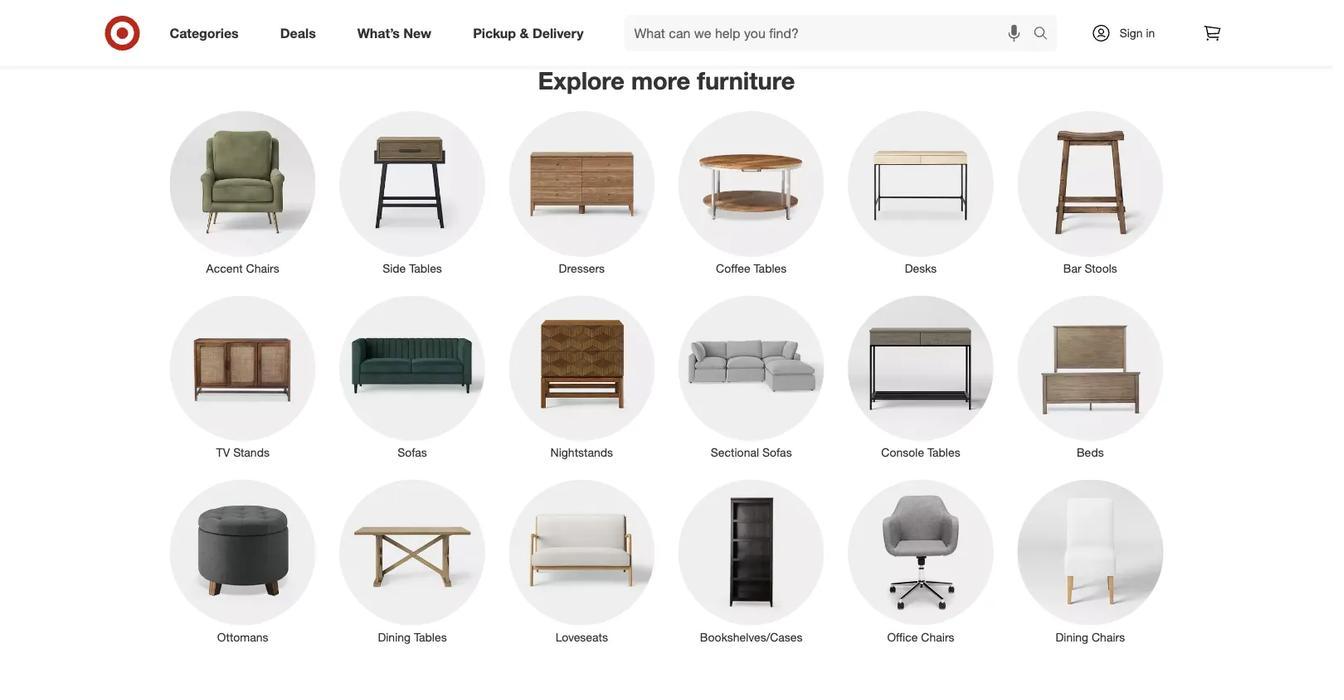 Task type: vqa. For each thing, say whether or not it's contained in the screenshot.
"Tables" in the coffee tables link
yes



Task type: describe. For each thing, give the bounding box(es) containing it.
gaming
[[182, 14, 241, 33]]

tv stands
[[216, 446, 270, 460]]

3 gift from the left
[[805, 14, 832, 33]]

tables for console tables
[[928, 446, 961, 460]]

side tables
[[383, 262, 442, 276]]

4 gift from the left
[[992, 14, 1019, 33]]

bookshelves/cases link
[[667, 477, 837, 646]]

coffee tables
[[716, 262, 787, 276]]

tables for side tables
[[409, 262, 442, 276]]

stools
[[1085, 262, 1118, 276]]

vanity gift ideas
[[942, 14, 1064, 33]]

in
[[1147, 26, 1156, 40]]

side tables link
[[328, 108, 497, 277]]

tv
[[216, 446, 230, 460]]

office chairs
[[888, 630, 955, 645]]

bean
[[435, 14, 474, 33]]

furniture
[[697, 66, 796, 96]]

new
[[404, 25, 432, 41]]

accent
[[206, 262, 243, 276]]

3 ideas from the left
[[837, 14, 877, 33]]

categories link
[[156, 15, 260, 51]]

4 ideas from the left
[[1023, 14, 1064, 33]]

tables for coffee tables
[[754, 262, 787, 276]]

pickup
[[473, 25, 516, 41]]

what's new
[[358, 25, 432, 41]]

beds link
[[1006, 292, 1176, 462]]

1 gift from the left
[[290, 14, 317, 33]]

what's new link
[[343, 15, 452, 51]]

ottomans
[[217, 630, 269, 645]]

bean bag chair gift ideas link
[[422, 0, 659, 53]]

tv stands link
[[158, 292, 328, 462]]

vanity gift ideas link
[[928, 0, 1165, 53]]

2 ideas from the left
[[589, 14, 629, 33]]

gaming chair gift ideas link
[[169, 0, 405, 53]]

coffee
[[716, 262, 751, 276]]

chair for gaming
[[245, 14, 285, 33]]

dining for dining tables
[[378, 630, 411, 645]]

deals link
[[266, 15, 337, 51]]

bean bag chair gift ideas
[[435, 14, 629, 33]]

accent chairs link
[[158, 108, 328, 277]]

What can we help you find? suggestions appear below search field
[[625, 15, 1038, 51]]

explore
[[538, 66, 625, 96]]

office
[[888, 630, 918, 645]]

dressers
[[559, 262, 605, 276]]

bar
[[1064, 262, 1082, 276]]

sofas link
[[328, 292, 497, 462]]

console
[[882, 446, 925, 460]]

nightstands
[[551, 446, 613, 460]]



Task type: locate. For each thing, give the bounding box(es) containing it.
ottomans link
[[158, 477, 328, 646]]

sign in link
[[1078, 15, 1182, 51]]

chairs for office chairs
[[922, 630, 955, 645]]

2 dining from the left
[[1056, 630, 1089, 645]]

categories
[[170, 25, 239, 41]]

office chairs link
[[837, 477, 1006, 646]]

1 horizontal spatial sofas
[[763, 446, 792, 460]]

search
[[1026, 27, 1066, 43]]

chairs for dining chairs
[[1092, 630, 1126, 645]]

dining for dining chairs
[[1056, 630, 1089, 645]]

desks
[[905, 262, 937, 276]]

bookshelves/cases
[[700, 630, 803, 645]]

2 gift from the left
[[557, 14, 584, 33]]

bag
[[478, 14, 508, 33]]

3 chair from the left
[[761, 14, 801, 33]]

chair for massage
[[761, 14, 801, 33]]

accent chairs
[[206, 262, 280, 276]]

0 horizontal spatial sofas
[[398, 446, 427, 460]]

&
[[520, 25, 529, 41]]

nightstands link
[[497, 292, 667, 462]]

dining
[[378, 630, 411, 645], [1056, 630, 1089, 645]]

search button
[[1026, 15, 1066, 55]]

1 horizontal spatial chairs
[[922, 630, 955, 645]]

1 horizontal spatial dining
[[1056, 630, 1089, 645]]

sectional
[[711, 446, 760, 460]]

massage chair gift ideas
[[689, 14, 877, 33]]

massage chair gift ideas link
[[675, 0, 912, 53]]

1 dining from the left
[[378, 630, 411, 645]]

2 horizontal spatial chair
[[761, 14, 801, 33]]

stands
[[233, 446, 270, 460]]

deals
[[280, 25, 316, 41]]

loveseats link
[[497, 477, 667, 646]]

what's
[[358, 25, 400, 41]]

chairs for accent chairs
[[246, 262, 280, 276]]

chair
[[245, 14, 285, 33], [513, 14, 553, 33], [761, 14, 801, 33]]

sign
[[1120, 26, 1143, 40]]

ideas
[[321, 14, 362, 33], [589, 14, 629, 33], [837, 14, 877, 33], [1023, 14, 1064, 33]]

side
[[383, 262, 406, 276]]

bar stools link
[[1006, 108, 1176, 277]]

massage
[[689, 14, 756, 33]]

pickup & delivery
[[473, 25, 584, 41]]

vanity
[[942, 14, 987, 33]]

explore more furniture
[[538, 66, 796, 96]]

coffee tables link
[[667, 108, 837, 277]]

sign in
[[1120, 26, 1156, 40]]

2 sofas from the left
[[763, 446, 792, 460]]

2 chair from the left
[[513, 14, 553, 33]]

sectional sofas
[[711, 446, 792, 460]]

dressers link
[[497, 108, 667, 277]]

pickup & delivery link
[[459, 15, 605, 51]]

dining tables link
[[328, 477, 497, 646]]

console tables
[[882, 446, 961, 460]]

dining chairs
[[1056, 630, 1126, 645]]

1 ideas from the left
[[321, 14, 362, 33]]

bar stools
[[1064, 262, 1118, 276]]

0 horizontal spatial chair
[[245, 14, 285, 33]]

sectional sofas link
[[667, 292, 837, 462]]

loveseats
[[556, 630, 608, 645]]

tables
[[409, 262, 442, 276], [754, 262, 787, 276], [928, 446, 961, 460], [414, 630, 447, 645]]

1 sofas from the left
[[398, 446, 427, 460]]

beds
[[1077, 446, 1104, 460]]

desks link
[[837, 108, 1006, 277]]

console tables link
[[837, 292, 1006, 462]]

dining chairs link
[[1006, 477, 1176, 646]]

chairs
[[246, 262, 280, 276], [922, 630, 955, 645], [1092, 630, 1126, 645]]

0 horizontal spatial chairs
[[246, 262, 280, 276]]

gaming chair gift ideas
[[182, 14, 362, 33]]

more
[[632, 66, 691, 96]]

1 chair from the left
[[245, 14, 285, 33]]

1 horizontal spatial chair
[[513, 14, 553, 33]]

delivery
[[533, 25, 584, 41]]

tables for dining tables
[[414, 630, 447, 645]]

sofas
[[398, 446, 427, 460], [763, 446, 792, 460]]

gift
[[290, 14, 317, 33], [557, 14, 584, 33], [805, 14, 832, 33], [992, 14, 1019, 33]]

0 horizontal spatial dining
[[378, 630, 411, 645]]

dining tables
[[378, 630, 447, 645]]

2 horizontal spatial chairs
[[1092, 630, 1126, 645]]



